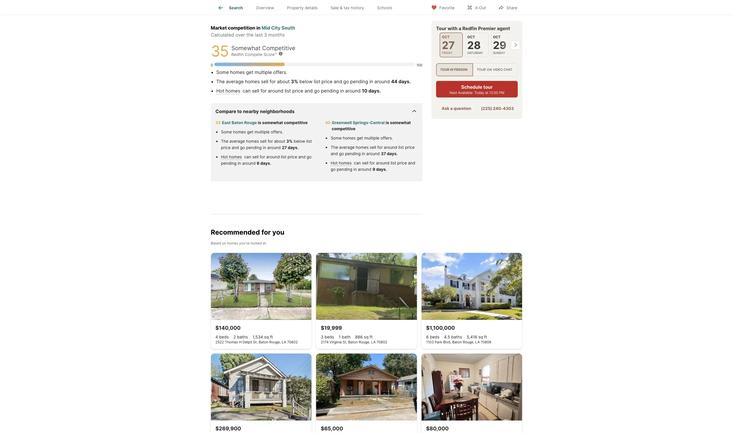 Task type: vqa. For each thing, say whether or not it's contained in the screenshot.


Task type: describe. For each thing, give the bounding box(es) containing it.
out
[[479, 5, 486, 10]]

1 vertical spatial hot homes link
[[221, 155, 242, 160]]

see
[[211, 9, 219, 15]]

for up 6 days.
[[260, 155, 265, 160]]

nearby
[[243, 109, 259, 115]]

1
[[339, 335, 341, 340]]

and inside the average homes sell for around list price and go pending in around 37 days.
[[331, 151, 338, 156]]

2522 thomas h delpit dr, baton rouge, la 70802
[[215, 341, 298, 345]]

$269,900
[[215, 426, 241, 432]]

greenwell springs-central is
[[332, 120, 390, 125]]

1 somewhat from the left
[[262, 120, 283, 125]]

2
[[233, 335, 236, 340]]

1 vertical spatial get
[[247, 130, 253, 135]]

the for the average homes sell for about 3% below list price and go pending in around 44 days.
[[216, 79, 225, 85]]

oct 27 friday
[[442, 35, 455, 55]]

for up at.
[[262, 229, 271, 237]]

rouge
[[244, 120, 257, 125]]

compare to nearby neighborhoods
[[215, 109, 295, 115]]

park
[[435, 341, 442, 345]]

get for the average homes sell for about 3% below list price and go pending in around 44 days.
[[246, 70, 253, 75]]

$1,100,000
[[426, 325, 455, 332]]

sell for hot homes can sell for around list price and go pending in around 9 days.
[[362, 161, 368, 166]]

months
[[268, 32, 285, 38]]

days. inside the average homes sell for around list price and go pending in around 37 days.
[[387, 151, 398, 156]]

somewhat competitive
[[332, 120, 411, 131]]

city inside market competition in mid city south calculated over the last 3 months
[[271, 25, 280, 31]]

5,416 sq ft
[[467, 335, 487, 340]]

greenwell
[[332, 120, 352, 125]]

springs-
[[353, 120, 370, 125]]

thomas
[[225, 341, 238, 345]]

based
[[211, 241, 221, 246]]

ask a question link
[[442, 106, 471, 111]]

price inside below list price
[[221, 145, 231, 150]]

sq for $19,999
[[364, 335, 368, 340]]

recommended for you
[[211, 229, 284, 237]]

in up can sell for around list price
[[263, 145, 266, 150]]

for up hot homes can sell for around list price and go pending in around 10 days.
[[270, 79, 276, 85]]

some homes get multiple offers. for the average homes sell for about 3% below list price and go pending in around 44 days.
[[216, 70, 287, 75]]

some homes get multiple offers. for the average homes sell for around list price and go pending in around 37 days.
[[331, 136, 393, 141]]

at.
[[263, 241, 267, 246]]

go inside the average homes sell for around list price and go pending in around 37 days.
[[339, 151, 344, 156]]

go inside go pending in around
[[307, 155, 312, 160]]

&
[[340, 5, 343, 10]]

1 vertical spatial multiple
[[255, 130, 270, 135]]

photo of 2174 virginia st, baton rouge, la 70802 image
[[316, 253, 417, 321]]

70806
[[481, 341, 491, 345]]

5,416
[[467, 335, 477, 340]]

video
[[493, 68, 503, 72]]

oct for 28
[[467, 35, 475, 39]]

list inside "hot homes can sell for around list price and go pending in around 9 days."
[[391, 161, 396, 166]]

property details tab
[[281, 1, 324, 15]]

in inside "hot homes can sell for around list price and go pending in around 9 days."
[[353, 167, 357, 172]]

0 vertical spatial a
[[458, 26, 461, 31]]

next image
[[511, 40, 520, 50]]

ft for $140,000
[[270, 335, 273, 340]]

the average homes sell for about 3% below list price and go pending in around 44 days.
[[216, 79, 411, 85]]

on
[[222, 241, 226, 246]]

beds for $1,100,000
[[430, 335, 439, 340]]

overview tab
[[249, 1, 281, 15]]

photo of 355 napoleon st, baton rouge, la 70802 image
[[211, 354, 312, 421]]

sell up and go pending in around 27 days. on the top
[[260, 139, 266, 144]]

44
[[391, 79, 397, 85]]

multiple for the average homes sell for around list price and go pending in around 37 days.
[[364, 136, 379, 141]]

sunday
[[493, 51, 505, 55]]

photo of 2522 thomas h delpit dr, baton rouge, la 70802 image
[[211, 253, 312, 321]]

1 horizontal spatial 3
[[321, 335, 323, 340]]

rouge, for $19,999
[[359, 341, 370, 345]]

tour in person
[[440, 68, 467, 72]]

photo of 1840 arizona st, baton rouge, la 70802 image
[[316, 354, 417, 421]]

beds for $140,000
[[219, 335, 229, 340]]

recommended
[[211, 229, 260, 237]]

competition
[[228, 25, 255, 31]]

4 beds
[[215, 335, 229, 340]]

for up compare to nearby neighborhoods
[[261, 88, 267, 94]]

share
[[506, 5, 517, 10]]

tour for tour in person
[[440, 68, 449, 72]]

the for the average homes
[[221, 139, 228, 144]]

search link
[[217, 4, 243, 11]]

100
[[416, 63, 422, 67]]

(225) 240-4303
[[481, 106, 514, 111]]

around up neighborhoods
[[268, 88, 283, 94]]

hot homes link for hot homes can sell for around list price and go pending in around 10 days.
[[216, 88, 240, 94]]

via
[[487, 68, 492, 72]]

2174
[[321, 341, 329, 345]]

list inside the average homes sell for around list price and go pending in around 37 days.
[[398, 145, 404, 150]]

you've
[[239, 241, 250, 246]]

mid inside market competition in mid city south calculated over the last 3 months
[[262, 25, 270, 31]]

history
[[351, 5, 364, 10]]

market
[[211, 25, 227, 31]]

more
[[220, 9, 232, 15]]

tour
[[483, 84, 493, 90]]

for inside the average homes sell for around list price and go pending in around 37 days.
[[377, 145, 383, 150]]

6 days.
[[257, 161, 271, 166]]

agent
[[497, 26, 510, 31]]

sale & tax history
[[331, 5, 364, 10]]

average for the average homes sell for around list price and go pending in around 37 days.
[[339, 145, 355, 150]]

6 beds
[[426, 335, 439, 340]]

28
[[467, 39, 481, 52]]

1,534 sq ft
[[253, 335, 273, 340]]

bath
[[342, 335, 351, 340]]

baton down 4.5 baths
[[452, 341, 462, 345]]

$80,000
[[426, 426, 449, 432]]

can sell for around list price
[[243, 155, 297, 160]]

oct 28 saturday
[[467, 35, 483, 55]]

240-
[[493, 106, 503, 111]]

hot for hot homes can sell for around list price and go pending in around 9 days.
[[331, 161, 338, 166]]

hot homes can sell for around list price and go pending in around 10 days.
[[216, 88, 381, 94]]

around left 44
[[374, 79, 390, 85]]

neighborhoods
[[260, 109, 295, 115]]

around up 37
[[384, 145, 397, 150]]

based on homes you've looked at.
[[211, 241, 267, 246]]

in right 'trends'
[[266, 9, 270, 15]]

at
[[485, 91, 488, 95]]

in inside go pending in around
[[238, 161, 241, 166]]

hot for hot homes can sell for around list price and go pending in around 10 days.
[[216, 88, 224, 94]]

baths for $140,000
[[237, 335, 248, 340]]

in inside list box
[[450, 68, 453, 72]]

the for the average homes sell for around list price and go pending in around 37 days.
[[331, 145, 338, 150]]

1103 park blvd, baton rouge, la 70806
[[426, 341, 491, 345]]

market competition in mid city south calculated over the last 3 months
[[211, 25, 295, 38]]

question
[[453, 106, 471, 111]]

homes inside "hot homes can sell for around list price and go pending in around 9 days."
[[339, 161, 352, 166]]

45 for 45
[[325, 120, 331, 125]]

share button
[[493, 1, 522, 13]]

favorite
[[439, 5, 455, 10]]

sq for $140,000
[[264, 335, 269, 340]]

in inside market competition in mid city south calculated over the last 3 months
[[256, 25, 261, 31]]

today
[[474, 91, 484, 95]]

dr,
[[253, 341, 258, 345]]

virginia
[[330, 341, 342, 345]]

1 vertical spatial offers.
[[271, 130, 283, 135]]

sq for $1,100,000
[[478, 335, 483, 340]]

list inside below list price
[[306, 139, 312, 144]]

rouge, for $1,100,000
[[463, 341, 474, 345]]

offers. for and
[[381, 136, 393, 141]]

some for the average homes sell for about 3% below list price and go pending in around 44 days.
[[216, 70, 229, 75]]

6 for 6 days.
[[257, 161, 259, 166]]

central
[[370, 120, 385, 125]]

competitive
[[262, 45, 295, 52]]

the
[[246, 32, 254, 38]]

x-out button
[[462, 1, 491, 13]]

hot homes
[[221, 155, 242, 160]]

beds for $19,999
[[325, 335, 334, 340]]

mid city south link
[[262, 25, 295, 31]]

pm
[[499, 91, 504, 95]]

4.5
[[444, 335, 450, 340]]

hot for hot homes
[[221, 155, 228, 160]]

sell up 6 days.
[[252, 155, 259, 160]]

st,
[[343, 341, 347, 345]]



Task type: locate. For each thing, give the bounding box(es) containing it.
in down hot homes
[[238, 161, 241, 166]]

0 vertical spatial city
[[281, 9, 290, 15]]

ft right 1,534
[[270, 335, 273, 340]]

homes inside the average homes sell for around list price and go pending in around 37 days.
[[356, 145, 369, 150]]

go pending in around
[[221, 155, 312, 166]]

favorite button
[[426, 1, 460, 13]]

around left 10
[[345, 88, 361, 94]]

0 horizontal spatial 70802
[[287, 341, 298, 345]]

9
[[373, 167, 375, 172]]

days. down sell for about 3%
[[288, 145, 299, 150]]

sell inside "hot homes can sell for around list price and go pending in around 9 days."
[[362, 161, 368, 166]]

a
[[458, 26, 461, 31], [450, 106, 453, 111]]

1 vertical spatial city
[[271, 25, 280, 31]]

sell up "hot homes can sell for around list price and go pending in around 9 days." in the top of the page
[[370, 145, 376, 150]]

1 horizontal spatial sq
[[364, 335, 368, 340]]

days. right 37
[[387, 151, 398, 156]]

oct down the with on the right top of page
[[442, 35, 449, 39]]

greenwell springs-central link
[[332, 120, 385, 125]]

in left 9
[[353, 167, 357, 172]]

0 horizontal spatial rouge,
[[269, 341, 281, 345]]

in up the last
[[256, 25, 261, 31]]

price inside the average homes sell for around list price and go pending in around 37 days.
[[405, 145, 415, 150]]

1 vertical spatial about
[[274, 139, 285, 144]]

12:00
[[489, 91, 498, 95]]

offers. down ™ in the left of the page
[[273, 70, 287, 75]]

multiple down score
[[255, 70, 272, 75]]

45 for 45 east baton rouge is somewhat competitive
[[215, 120, 221, 125]]

can for hot homes can sell for around list price and go pending in around 9 days.
[[354, 161, 361, 166]]

0 horizontal spatial beds
[[219, 335, 229, 340]]

compete
[[245, 52, 262, 57]]

somewhat right the central
[[390, 120, 411, 125]]

2 horizontal spatial la
[[475, 341, 480, 345]]

3%
[[291, 79, 298, 85], [286, 139, 293, 144]]

2 45 from the left
[[325, 120, 331, 125]]

1 vertical spatial 3%
[[286, 139, 293, 144]]

2 vertical spatial some
[[331, 136, 342, 141]]

2 vertical spatial multiple
[[364, 136, 379, 141]]

1 horizontal spatial somewhat
[[390, 120, 411, 125]]

property
[[287, 5, 304, 10]]

0 vertical spatial 27
[[442, 39, 455, 52]]

about up and go pending in around 27 days. on the top
[[274, 139, 285, 144]]

oct down agent
[[493, 35, 500, 39]]

looked
[[251, 241, 262, 246]]

oct for 27
[[442, 35, 449, 39]]

list box containing tour in person
[[436, 63, 518, 76]]

tab list containing search
[[211, 0, 403, 15]]

redfin down somewhat
[[231, 52, 244, 57]]

about up hot homes can sell for around list price and go pending in around 10 days.
[[277, 79, 290, 85]]

2 sq from the left
[[364, 335, 368, 340]]

pending inside the average homes sell for around list price and go pending in around 37 days.
[[345, 151, 361, 156]]

compare to nearby neighborhoods button
[[215, 104, 418, 120]]

days. down can sell for around list price
[[260, 161, 271, 166]]

schools tab
[[371, 1, 399, 15]]

see more market trends in mid city south
[[211, 9, 305, 15]]

2 vertical spatial can
[[354, 161, 361, 166]]

3 sq from the left
[[478, 335, 483, 340]]

can up nearby
[[243, 88, 251, 94]]

2 ft from the left
[[370, 335, 373, 340]]

get down greenwell springs-central is at the top of the page
[[357, 136, 363, 141]]

1 ft from the left
[[270, 335, 273, 340]]

2 vertical spatial hot homes link
[[331, 161, 352, 166]]

$80,000 button
[[422, 354, 522, 434]]

x-out
[[475, 5, 486, 10]]

None button
[[439, 33, 463, 58], [465, 33, 488, 57], [491, 33, 514, 57], [439, 33, 463, 58], [465, 33, 488, 57], [491, 33, 514, 57]]

oct inside oct 27 friday
[[442, 35, 449, 39]]

1 vertical spatial the
[[221, 139, 228, 144]]

offers. for list
[[273, 70, 287, 75]]

hot homes can sell for around list price and go pending in around 9 days.
[[331, 161, 415, 172]]

1 70802 from the left
[[287, 341, 298, 345]]

0 horizontal spatial baths
[[237, 335, 248, 340]]

get down compete
[[246, 70, 253, 75]]

market
[[233, 9, 249, 15]]

in up "hot homes can sell for around list price and go pending in around 9 days." in the top of the page
[[362, 151, 365, 156]]

2 vertical spatial offers.
[[381, 136, 393, 141]]

0 vertical spatial offers.
[[273, 70, 287, 75]]

6 for 6 beds
[[426, 335, 429, 340]]

go
[[343, 79, 349, 85], [314, 88, 320, 94], [240, 145, 245, 150], [339, 151, 344, 156], [307, 155, 312, 160], [331, 167, 336, 172]]

1 horizontal spatial 70802
[[377, 341, 387, 345]]

can down the average homes sell for around list price and go pending in around 37 days.
[[354, 161, 361, 166]]

sale & tax history tab
[[324, 1, 371, 15]]

competitive inside somewhat competitive
[[332, 126, 355, 131]]

3 up 2174
[[321, 335, 323, 340]]

south inside market competition in mid city south calculated over the last 3 months
[[282, 25, 295, 31]]

(225)
[[481, 106, 492, 111]]

tour left via
[[477, 68, 486, 72]]

in left 10
[[340, 88, 344, 94]]

1 vertical spatial some
[[221, 130, 232, 135]]

0 horizontal spatial mid
[[262, 25, 270, 31]]

ft for $19,999
[[370, 335, 373, 340]]

1 oct from the left
[[442, 35, 449, 39]]

1 horizontal spatial baths
[[451, 335, 462, 340]]

1 45 from the left
[[215, 120, 221, 125]]

tour for tour via video chat
[[477, 68, 486, 72]]

35
[[211, 42, 228, 61]]

beds up 2174
[[325, 335, 334, 340]]

0 vertical spatial competitive
[[284, 120, 308, 125]]

photo of 1103 park blvd, baton rouge, la 70806 image
[[422, 253, 522, 321]]

10
[[362, 88, 367, 94]]

1 vertical spatial 3
[[321, 335, 323, 340]]

x-
[[475, 5, 479, 10]]

somewhat down neighborhoods
[[262, 120, 283, 125]]

around inside go pending in around
[[242, 161, 256, 166]]

1 vertical spatial some homes get multiple offers.
[[221, 130, 283, 135]]

around left 37
[[366, 151, 380, 156]]

some homes get multiple offers. down springs-
[[331, 136, 393, 141]]

overview
[[256, 5, 274, 10]]

average for the average homes sell for about 3% below list price and go pending in around 44 days.
[[226, 79, 244, 85]]

about
[[277, 79, 290, 85], [274, 139, 285, 144]]

redfin right the with on the right top of page
[[462, 26, 477, 31]]

3 rouge, from the left
[[463, 341, 474, 345]]

1 vertical spatial can
[[244, 155, 251, 160]]

pending inside "hot homes can sell for around list price and go pending in around 9 days."
[[337, 167, 352, 172]]

0 horizontal spatial la
[[282, 341, 286, 345]]

somewhat inside somewhat competitive
[[390, 120, 411, 125]]

0 horizontal spatial 6
[[257, 161, 259, 166]]

0 vertical spatial average
[[226, 79, 244, 85]]

redfin
[[462, 26, 477, 31], [231, 52, 244, 57]]

days. inside "hot homes can sell for around list price and go pending in around 9 days."
[[376, 167, 387, 172]]

baton right east
[[232, 120, 243, 125]]

sale
[[331, 5, 339, 10]]

the inside the average homes sell for around list price and go pending in around 37 days.
[[331, 145, 338, 150]]

baton
[[232, 120, 243, 125], [259, 341, 268, 345], [348, 341, 358, 345], [452, 341, 462, 345]]

0 vertical spatial hot
[[216, 88, 224, 94]]

0 vertical spatial mid
[[271, 9, 280, 15]]

is
[[258, 120, 261, 125], [386, 120, 389, 125]]

2 vertical spatial the
[[331, 145, 338, 150]]

days. right 10
[[368, 88, 381, 94]]

tour for tour with a redfin premier agent
[[436, 26, 446, 31]]

2 vertical spatial hot
[[331, 161, 338, 166]]

2 horizontal spatial beds
[[430, 335, 439, 340]]

ft for $1,100,000
[[484, 335, 487, 340]]

baths
[[237, 335, 248, 340], [451, 335, 462, 340]]

0 vertical spatial get
[[246, 70, 253, 75]]

4303
[[503, 106, 514, 111]]

0 vertical spatial below
[[299, 79, 313, 85]]

somewhat competitive
[[231, 45, 295, 52]]

trends
[[250, 9, 265, 15]]

3% up hot homes can sell for around list price and go pending in around 10 days.
[[291, 79, 298, 85]]

search
[[229, 5, 243, 10]]

2 somewhat from the left
[[390, 120, 411, 125]]

somewhat
[[262, 120, 283, 125], [390, 120, 411, 125]]

1 vertical spatial below
[[294, 139, 305, 144]]

rouge, down 886 sq ft
[[359, 341, 370, 345]]

0 horizontal spatial city
[[271, 25, 280, 31]]

competitive down greenwell
[[332, 126, 355, 131]]

oct inside oct 28 saturday
[[467, 35, 475, 39]]

2 horizontal spatial rouge,
[[463, 341, 474, 345]]

some down 35
[[216, 70, 229, 75]]

for inside "hot homes can sell for around list price and go pending in around 9 days."
[[370, 161, 375, 166]]

0 horizontal spatial oct
[[442, 35, 449, 39]]

tour with a redfin premier agent
[[436, 26, 510, 31]]

ft up 70806
[[484, 335, 487, 340]]

1 vertical spatial 27
[[282, 145, 287, 150]]

(225) 240-4303 link
[[481, 106, 514, 111]]

below right sell for about 3%
[[294, 139, 305, 144]]

1 sq from the left
[[264, 335, 269, 340]]

sell up compare to nearby neighborhoods
[[252, 88, 259, 94]]

below up hot homes can sell for around list price and go pending in around 10 days.
[[299, 79, 313, 85]]

mid
[[271, 9, 280, 15], [262, 25, 270, 31]]

1 horizontal spatial mid
[[271, 9, 280, 15]]

some down east
[[221, 130, 232, 135]]

1 horizontal spatial ft
[[370, 335, 373, 340]]

0 vertical spatial south
[[291, 9, 305, 15]]

la down 5,416 sq ft
[[475, 341, 480, 345]]

ask
[[442, 106, 449, 111]]

a right 'ask'
[[450, 106, 453, 111]]

get
[[246, 70, 253, 75], [247, 130, 253, 135], [357, 136, 363, 141]]

3 la from the left
[[475, 341, 480, 345]]

1 horizontal spatial redfin
[[462, 26, 477, 31]]

city up months
[[271, 25, 280, 31]]

offers. up 37
[[381, 136, 393, 141]]

$65,000
[[321, 426, 343, 432]]

1 vertical spatial competitive
[[332, 126, 355, 131]]

is right rouge
[[258, 120, 261, 125]]

tour via video chat
[[477, 68, 512, 72]]

45 left east
[[215, 120, 221, 125]]

can right hot homes
[[244, 155, 251, 160]]

0 vertical spatial 6
[[257, 161, 259, 166]]

baths up 1103 park blvd, baton rouge, la 70806
[[451, 335, 462, 340]]

1 horizontal spatial beds
[[325, 335, 334, 340]]

the
[[216, 79, 225, 85], [221, 139, 228, 144], [331, 145, 338, 150]]

beds
[[219, 335, 229, 340], [325, 335, 334, 340], [430, 335, 439, 340]]

0 vertical spatial multiple
[[255, 70, 272, 75]]

chat
[[503, 68, 512, 72]]

rouge, down 5,416
[[463, 341, 474, 345]]

1 horizontal spatial city
[[281, 9, 290, 15]]

3% up can sell for around list price
[[286, 139, 293, 144]]

baton down 1,534 sq ft
[[259, 341, 268, 345]]

2 horizontal spatial sq
[[478, 335, 483, 340]]

1 rouge, from the left
[[269, 341, 281, 345]]

can inside "hot homes can sell for around list price and go pending in around 9 days."
[[354, 161, 361, 166]]

2 beds from the left
[[325, 335, 334, 340]]

below inside below list price
[[294, 139, 305, 144]]

1 baths from the left
[[237, 335, 248, 340]]

ft
[[270, 335, 273, 340], [370, 335, 373, 340], [484, 335, 487, 340]]

la
[[282, 341, 286, 345], [371, 341, 376, 345], [475, 341, 480, 345]]

0 horizontal spatial redfin
[[231, 52, 244, 57]]

mid up mid city south "link"
[[271, 9, 280, 15]]

sell for the average homes sell for about 3% below list price and go pending in around 44 days.
[[261, 79, 268, 85]]

1 horizontal spatial la
[[371, 341, 376, 345]]

saturday
[[467, 51, 483, 55]]

0 vertical spatial the
[[216, 79, 225, 85]]

go inside "hot homes can sell for around list price and go pending in around 9 days."
[[331, 167, 336, 172]]

886 sq ft
[[355, 335, 373, 340]]

in left 44
[[369, 79, 373, 85]]

0 horizontal spatial 27
[[282, 145, 287, 150]]

37
[[381, 151, 386, 156]]

1 bath
[[339, 335, 351, 340]]

days. right 9
[[376, 167, 387, 172]]

photo of 805 w garfield st, baton rouge, la 70802 image
[[422, 354, 522, 421]]

competitive down neighborhoods
[[284, 120, 308, 125]]

price inside "hot homes can sell for around list price and go pending in around 9 days."
[[397, 161, 407, 166]]

average for the average homes
[[229, 139, 245, 144]]

1 vertical spatial average
[[229, 139, 245, 144]]

score
[[264, 52, 275, 57]]

sell for the average homes sell for around list price and go pending in around 37 days.
[[370, 145, 376, 150]]

1 horizontal spatial 6
[[426, 335, 429, 340]]

and go pending in around 27 days.
[[231, 145, 299, 150]]

0 horizontal spatial ft
[[270, 335, 273, 340]]

1 horizontal spatial 45
[[325, 120, 331, 125]]

1 vertical spatial south
[[282, 25, 295, 31]]

2 70802 from the left
[[377, 341, 387, 345]]

3 right the last
[[264, 32, 267, 38]]

27 down sell for about 3%
[[282, 145, 287, 150]]

some
[[216, 70, 229, 75], [221, 130, 232, 135], [331, 136, 342, 141]]

average
[[226, 79, 244, 85], [229, 139, 245, 144], [339, 145, 355, 150]]

redfin compete score ™
[[231, 52, 277, 57]]

0 horizontal spatial somewhat
[[262, 120, 283, 125]]

tour left person
[[440, 68, 449, 72]]

la down 886 sq ft
[[371, 341, 376, 345]]

oct inside oct 29 sunday
[[493, 35, 500, 39]]

0 vertical spatial 3
[[264, 32, 267, 38]]

0 vertical spatial hot homes link
[[216, 88, 240, 94]]

sell inside the average homes sell for around list price and go pending in around 37 days.
[[370, 145, 376, 150]]

south up months
[[282, 25, 295, 31]]

oct down tour with a redfin premier agent
[[467, 35, 475, 39]]

2522
[[215, 341, 224, 345]]

3 ft from the left
[[484, 335, 487, 340]]

0 horizontal spatial 3
[[264, 32, 267, 38]]

some for the average homes sell for around list price and go pending in around 37 days.
[[331, 136, 342, 141]]

tab list
[[211, 0, 403, 15]]

0 horizontal spatial competitive
[[284, 120, 308, 125]]

mid up the last
[[262, 25, 270, 31]]

la right dr,
[[282, 341, 286, 345]]

around down sell for about 3%
[[267, 145, 281, 150]]

0 horizontal spatial 45
[[215, 120, 221, 125]]

around left 6 days.
[[242, 161, 256, 166]]

around down 37
[[376, 161, 389, 166]]

1 horizontal spatial is
[[386, 120, 389, 125]]

2 vertical spatial get
[[357, 136, 363, 141]]

1 horizontal spatial competitive
[[332, 126, 355, 131]]

1 horizontal spatial oct
[[467, 35, 475, 39]]

0 vertical spatial some homes get multiple offers.
[[216, 70, 287, 75]]

in inside the average homes sell for around list price and go pending in around 37 days.
[[362, 151, 365, 156]]

2 horizontal spatial ft
[[484, 335, 487, 340]]

2 horizontal spatial oct
[[493, 35, 500, 39]]

and inside "hot homes can sell for around list price and go pending in around 9 days."
[[408, 161, 415, 166]]

for up 37
[[377, 145, 383, 150]]

baths up h
[[237, 335, 248, 340]]

schools
[[377, 5, 392, 10]]

some homes get multiple offers. down compete
[[216, 70, 287, 75]]

1 horizontal spatial a
[[458, 26, 461, 31]]

baths for $1,100,000
[[451, 335, 462, 340]]

sell down the average homes sell for around list price and go pending in around 37 days.
[[362, 161, 368, 166]]

rouge, down 1,534 sq ft
[[269, 341, 281, 345]]

sq right 886
[[364, 335, 368, 340]]

2 is from the left
[[386, 120, 389, 125]]

days. right 44
[[399, 79, 411, 85]]

competitive
[[284, 120, 308, 125], [332, 126, 355, 131]]

0 horizontal spatial sq
[[264, 335, 269, 340]]

can for hot homes can sell for around list price and go pending in around 10 days.
[[243, 88, 251, 94]]

sq right 1,534
[[264, 335, 269, 340]]

0 vertical spatial redfin
[[462, 26, 477, 31]]

hot homes link for hot homes can sell for around list price and go pending in around 9 days.
[[331, 161, 352, 166]]

2 la from the left
[[371, 341, 376, 345]]

2 vertical spatial some homes get multiple offers.
[[331, 136, 393, 141]]

0 vertical spatial 3%
[[291, 79, 298, 85]]

3 inside market competition in mid city south calculated over the last 3 months
[[264, 32, 267, 38]]

offers. up sell for about 3%
[[271, 130, 283, 135]]

oct for 29
[[493, 35, 500, 39]]

1 horizontal spatial rouge,
[[359, 341, 370, 345]]

multiple for the average homes sell for about 3% below list price and go pending in around 44 days.
[[255, 70, 272, 75]]

6 down can sell for around list price
[[257, 161, 259, 166]]

3 beds
[[321, 335, 334, 340]]

0 horizontal spatial is
[[258, 120, 261, 125]]

886
[[355, 335, 363, 340]]

tour
[[436, 26, 446, 31], [440, 68, 449, 72], [477, 68, 486, 72]]

beds up park
[[430, 335, 439, 340]]

multiple down 45 east baton rouge is somewhat competitive
[[255, 130, 270, 135]]

the average homes sell for around list price and go pending in around 37 days.
[[331, 145, 415, 156]]

0 vertical spatial some
[[216, 70, 229, 75]]

0 vertical spatial can
[[243, 88, 251, 94]]

to
[[237, 109, 242, 115]]

is right the central
[[386, 120, 389, 125]]

multiple
[[255, 70, 272, 75], [255, 130, 270, 135], [364, 136, 379, 141]]

sell down score
[[261, 79, 268, 85]]

3 oct from the left
[[493, 35, 500, 39]]

$19,999
[[321, 325, 342, 332]]

with
[[447, 26, 457, 31]]

1 horizontal spatial 27
[[442, 39, 455, 52]]

property details
[[287, 5, 318, 10]]

some homes get multiple offers. down rouge
[[221, 130, 283, 135]]

1 beds from the left
[[219, 335, 229, 340]]

0 horizontal spatial a
[[450, 106, 453, 111]]

0 vertical spatial about
[[277, 79, 290, 85]]

$140,000
[[215, 325, 241, 332]]

beds up 2522
[[219, 335, 229, 340]]

2 rouge, from the left
[[359, 341, 370, 345]]

list
[[314, 79, 320, 85], [285, 88, 291, 94], [306, 139, 312, 144], [398, 145, 404, 150], [281, 155, 286, 160], [391, 161, 396, 166]]

baton down 886
[[348, 341, 358, 345]]

hot
[[216, 88, 224, 94], [221, 155, 228, 160], [331, 161, 338, 166]]

for up and go pending in around 27 days. on the top
[[268, 139, 273, 144]]

1 vertical spatial 6
[[426, 335, 429, 340]]

2 baths from the left
[[451, 335, 462, 340]]

2 oct from the left
[[467, 35, 475, 39]]

1 vertical spatial redfin
[[231, 52, 244, 57]]

a right the with on the right top of page
[[458, 26, 461, 31]]

around up 6 days.
[[266, 155, 280, 160]]

hot inside "hot homes can sell for around list price and go pending in around 9 days."
[[331, 161, 338, 166]]

sell for hot homes can sell for around list price and go pending in around 10 days.
[[252, 88, 259, 94]]

la for $1,100,000
[[475, 341, 480, 345]]

hot homes link
[[216, 88, 240, 94], [221, 155, 242, 160], [331, 161, 352, 166]]

1 vertical spatial hot
[[221, 155, 228, 160]]

around left 9
[[358, 167, 371, 172]]

east baton rouge link
[[222, 120, 257, 125]]

1 la from the left
[[282, 341, 286, 345]]

1 vertical spatial a
[[450, 106, 453, 111]]

1 vertical spatial mid
[[262, 25, 270, 31]]

h
[[239, 341, 242, 345]]

sell
[[261, 79, 268, 85], [252, 88, 259, 94], [260, 139, 266, 144], [370, 145, 376, 150], [252, 155, 259, 160], [362, 161, 368, 166]]

below
[[299, 79, 313, 85], [294, 139, 305, 144]]

2 vertical spatial average
[[339, 145, 355, 150]]

city up mid city south "link"
[[281, 9, 290, 15]]

tour left the with on the right top of page
[[436, 26, 446, 31]]

list box
[[436, 63, 518, 76]]

3 beds from the left
[[430, 335, 439, 340]]

la for $19,999
[[371, 341, 376, 345]]

get for the average homes sell for around list price and go pending in around 37 days.
[[357, 136, 363, 141]]

pending inside go pending in around
[[221, 161, 237, 166]]

average inside the average homes sell for around list price and go pending in around 37 days.
[[339, 145, 355, 150]]

1 is from the left
[[258, 120, 261, 125]]



